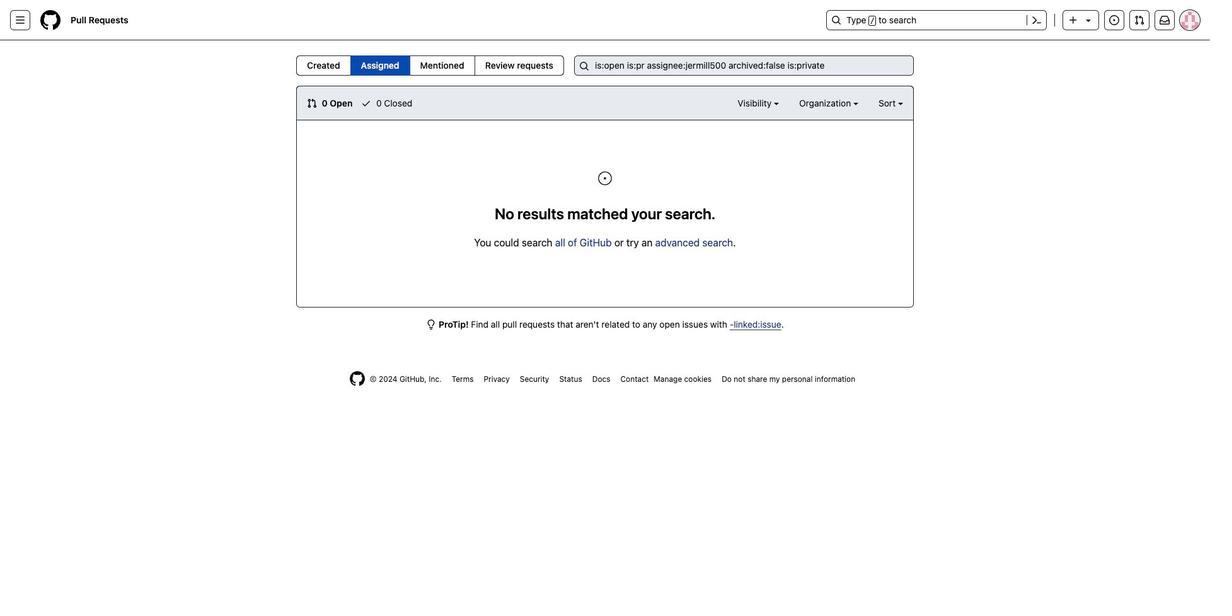 Task type: describe. For each thing, give the bounding box(es) containing it.
search image
[[579, 61, 590, 71]]

Issues search field
[[574, 55, 914, 76]]

0 vertical spatial issue opened image
[[1110, 15, 1120, 25]]

check image
[[361, 98, 371, 108]]

homepage image
[[40, 10, 61, 30]]



Task type: vqa. For each thing, say whether or not it's contained in the screenshot.
Issues search field
yes



Task type: locate. For each thing, give the bounding box(es) containing it.
pull requests element
[[296, 55, 564, 76]]

0 horizontal spatial issue opened image
[[598, 171, 613, 186]]

triangle down image
[[1084, 15, 1094, 25]]

1 vertical spatial issue opened image
[[598, 171, 613, 186]]

notifications image
[[1160, 15, 1170, 25]]

homepage image
[[350, 371, 365, 387]]

git pull request image
[[1135, 15, 1145, 25]]

Search all issues text field
[[574, 55, 914, 76]]

1 horizontal spatial issue opened image
[[1110, 15, 1120, 25]]

issue opened image
[[1110, 15, 1120, 25], [598, 171, 613, 186]]

command palette image
[[1032, 15, 1042, 25]]

light bulb image
[[426, 320, 436, 330]]

git pull request image
[[307, 98, 317, 108]]



